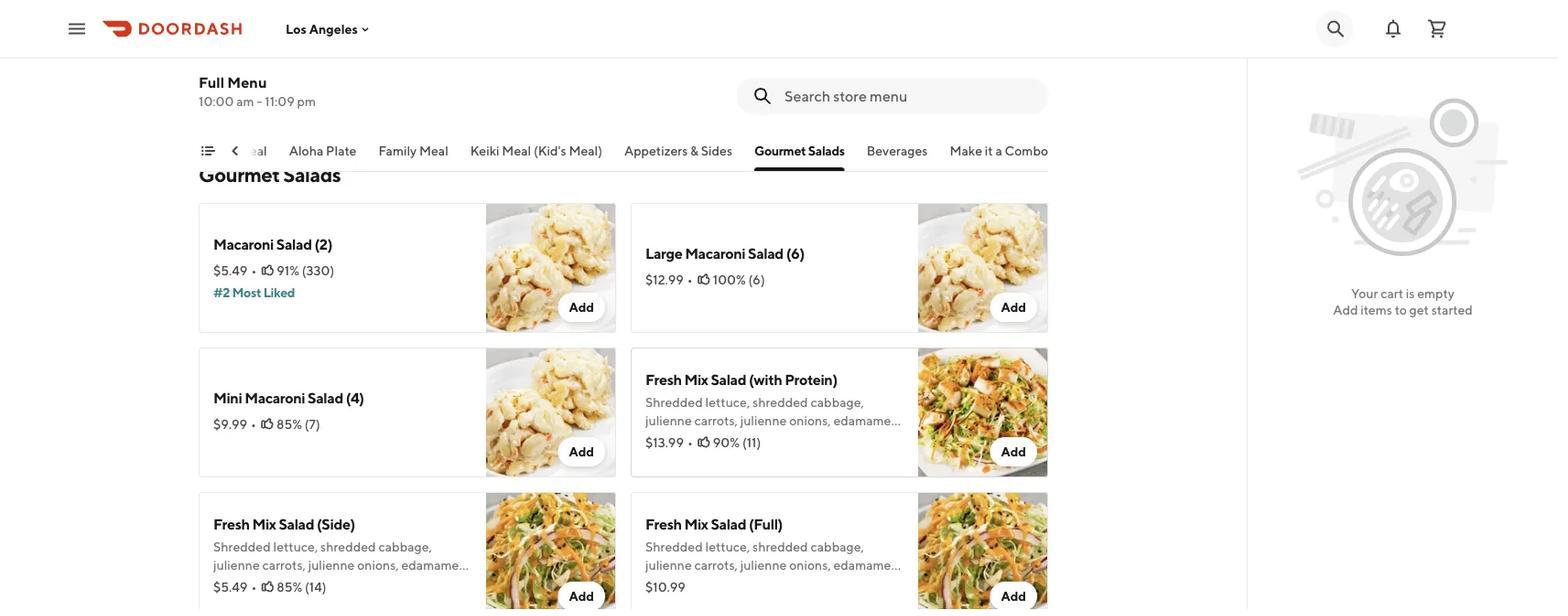 Task type: describe. For each thing, give the bounding box(es) containing it.
add button for mini macaroni salad (4)
[[558, 438, 605, 467]]

most
[[232, 285, 261, 300]]

pcs)
[[325, 3, 352, 21]]

salad for fresh mix salad (full) shredded lettuce, shredded cabbage, julienne carrots, julienne onions, edamame beans, and toasted black sesame, and our house made dressing.
[[711, 516, 746, 533]]

1 vertical spatial gourmet salads
[[199, 163, 341, 187]]

aloha
[[289, 143, 323, 158]]

cheese
[[340, 27, 382, 42]]

crab rangoon (3 pcs) crab meat and cream cheese in crispy wonton skin. (contains real crab meat.)
[[213, 3, 437, 60]]

dressing. inside the fresh mix salad (with protein) shredded lettuce, shredded cabbage, julienne carrots, julienne onions, edamame beans, and toasted black sesame, and our house made dressing.
[[718, 450, 770, 465]]

rangoon
[[248, 3, 306, 21]]

&
[[690, 143, 698, 158]]

los angeles button
[[286, 21, 372, 36]]

(2)
[[314, 236, 332, 253]]

fresh mix salad (full) image
[[918, 493, 1048, 611]]

crab rangoon (3 pcs) image
[[486, 0, 616, 110]]

fresh mix salad (with protein) image
[[918, 348, 1048, 478]]

our inside the fresh mix salad (with protein) shredded lettuce, shredded cabbage, julienne carrots, julienne onions, edamame beans, and toasted black sesame, and our house made dressing.
[[864, 432, 884, 447]]

beans, inside the fresh mix salad (with protein) shredded lettuce, shredded cabbage, julienne carrots, julienne onions, edamame beans, and toasted black sesame, and our house made dressing.
[[645, 432, 683, 447]]

our for fresh mix salad (side)
[[432, 576, 451, 591]]

-
[[257, 94, 262, 109]]

beans, for fresh mix salad (side)
[[213, 576, 251, 591]]

carrots, for fresh mix salad (full)
[[694, 558, 738, 573]]

family
[[378, 143, 417, 158]]

shredded inside the fresh mix salad (with protein) shredded lettuce, shredded cabbage, julienne carrots, julienne onions, edamame beans, and toasted black sesame, and our house made dressing.
[[645, 395, 703, 410]]

house for fresh mix salad (side)
[[213, 595, 249, 610]]

toasted for fresh mix salad (full)
[[710, 576, 754, 591]]

a
[[995, 143, 1002, 158]]

91% (330)
[[277, 263, 334, 278]]

(full)
[[749, 516, 783, 533]]

$5.49 for 85%
[[213, 580, 248, 595]]

85% (14)
[[277, 580, 326, 595]]

it
[[985, 143, 993, 158]]

family meal
[[378, 143, 448, 158]]

liked
[[263, 285, 295, 300]]

scroll menu navigation left image
[[228, 144, 243, 158]]

edamame inside the fresh mix salad (with protein) shredded lettuce, shredded cabbage, julienne carrots, julienne onions, edamame beans, and toasted black sesame, and our house made dressing.
[[833, 413, 891, 428]]

1 vertical spatial gourmet
[[199, 163, 280, 187]]

$9.99 •
[[213, 417, 256, 432]]

mix for fresh mix salad (full)
[[684, 516, 708, 533]]

sesame, inside the fresh mix salad (with protein) shredded lettuce, shredded cabbage, julienne carrots, julienne onions, edamame beans, and toasted black sesame, and our house made dressing.
[[791, 432, 837, 447]]

aloha plate button
[[289, 142, 356, 171]]

keiki meal (kid's meal)
[[470, 143, 602, 158]]

salad for mini macaroni salad (4)
[[308, 390, 343, 407]]

$5.49 for 91%
[[213, 263, 248, 278]]

add inside your cart is empty add items to get started
[[1333, 303, 1358, 318]]

• for 85% (14)
[[251, 580, 257, 595]]

$5.49 • for 91% (330)
[[213, 263, 257, 278]]

85% for 85% (14)
[[277, 580, 302, 595]]

100%
[[713, 272, 746, 287]]

started
[[1431, 303, 1473, 318]]

shredded for fresh mix salad (full)
[[753, 540, 808, 555]]

skin.
[[260, 45, 286, 60]]

85% for 85% (7)
[[276, 417, 302, 432]]

1 horizontal spatial salads
[[808, 143, 845, 158]]

items
[[1361, 303, 1392, 318]]

meat
[[245, 27, 274, 42]]

get
[[1409, 303, 1429, 318]]

fresh for fresh mix salad (side)
[[213, 516, 250, 533]]

made for fresh mix salad (full)
[[683, 595, 716, 610]]

macaroni up most
[[213, 236, 274, 253]]

in
[[384, 27, 395, 42]]

add button for large macaroni salad (6)
[[990, 293, 1037, 322]]

menu
[[227, 74, 267, 91]]

add for fresh mix salad (with protein)
[[1001, 444, 1026, 460]]

carrots, inside the fresh mix salad (with protein) shredded lettuce, shredded cabbage, julienne carrots, julienne onions, edamame beans, and toasted black sesame, and our house made dressing.
[[694, 413, 738, 428]]

cabbage, for fresh mix salad (side)
[[378, 540, 432, 555]]

1 $5.49 • from the top
[[213, 67, 257, 82]]

salad for large macaroni salad (6)
[[748, 245, 783, 262]]

appetizers
[[624, 143, 688, 158]]

fresh mix salad (with protein) shredded lettuce, shredded cabbage, julienne carrots, julienne onions, edamame beans, and toasted black sesame, and our house made dressing.
[[645, 371, 891, 465]]

dressing. for fresh mix salad (full)
[[718, 595, 770, 610]]

macaroni for mini macaroni salad (4)
[[245, 390, 305, 407]]

mini meal button
[[210, 142, 267, 171]]

salad for fresh mix salad (side) shredded lettuce, shredded cabbage, julienne carrots, julienne onions, edamame beans, and toasted black sesame, and our house made dressing.
[[279, 516, 314, 533]]

$13.99 •
[[645, 435, 693, 450]]

your cart is empty add items to get started
[[1333, 286, 1473, 318]]

onions, for fresh mix salad (side)
[[357, 558, 399, 573]]

0 vertical spatial gourmet
[[754, 143, 806, 158]]

pm
[[297, 94, 316, 109]]

black inside the fresh mix salad (with protein) shredded lettuce, shredded cabbage, julienne carrots, julienne onions, edamame beans, and toasted black sesame, and our house made dressing.
[[757, 432, 788, 447]]

macaroni for large macaroni salad (6)
[[685, 245, 745, 262]]

large
[[645, 245, 682, 262]]

Item Search search field
[[785, 86, 1034, 106]]

meal for mini
[[238, 143, 267, 158]]

(11)
[[742, 435, 761, 450]]

(kid's
[[534, 143, 566, 158]]

• for 100% (6)
[[687, 272, 693, 287]]

add for fresh mix salad (full)
[[1001, 589, 1026, 604]]

10:00
[[199, 94, 234, 109]]

your
[[1351, 286, 1378, 301]]

mini meal
[[210, 143, 267, 158]]

salad for fresh mix salad (with protein) shredded lettuce, shredded cabbage, julienne carrots, julienne onions, edamame beans, and toasted black sesame, and our house made dressing.
[[711, 371, 746, 389]]

edamame for fresh mix salad (side)
[[401, 558, 459, 573]]

• up am
[[251, 67, 257, 82]]

protein)
[[785, 371, 837, 389]]

sesame, for fresh mix salad (side)
[[359, 576, 405, 591]]

$12.99 •
[[645, 272, 693, 287]]

to
[[1395, 303, 1407, 318]]

(330)
[[302, 263, 334, 278]]

11:09
[[265, 94, 295, 109]]

family meal button
[[378, 142, 448, 171]]

large macaroni salad (6) image
[[918, 203, 1048, 333]]

full menu 10:00 am - 11:09 pm
[[199, 74, 316, 109]]

made for fresh mix salad (side)
[[251, 595, 284, 610]]

wonton
[[213, 45, 257, 60]]

meal for family
[[419, 143, 448, 158]]

make it a combo
[[950, 143, 1048, 158]]

(with
[[749, 371, 782, 389]]

$12.99
[[645, 272, 684, 287]]

$9.99
[[213, 417, 247, 432]]

am
[[236, 94, 254, 109]]

1 horizontal spatial gourmet salads
[[754, 143, 845, 158]]

mini macaroni salad (4)
[[213, 390, 364, 407]]

large macaroni salad (6)
[[645, 245, 805, 262]]

macaroni salad (2) image
[[486, 203, 616, 333]]

macaroni salad (2)
[[213, 236, 332, 253]]



Task type: vqa. For each thing, say whether or not it's contained in the screenshot.
"min" corresponding to Evan's Burger Empire
no



Task type: locate. For each thing, give the bounding box(es) containing it.
dressing. down the (side)
[[286, 595, 338, 610]]

#2 most liked
[[213, 285, 295, 300]]

fresh mix salad (side) image
[[486, 493, 616, 611]]

shredded inside fresh mix salad (full) shredded lettuce, shredded cabbage, julienne carrots, julienne onions, edamame beans, and toasted black sesame, and our house made dressing.
[[645, 540, 703, 555]]

1 vertical spatial (6)
[[748, 272, 765, 287]]

los
[[286, 21, 307, 36]]

0 horizontal spatial gourmet
[[199, 163, 280, 187]]

crispy
[[397, 27, 431, 42]]

edamame for fresh mix salad (full)
[[833, 558, 891, 573]]

mix for fresh mix salad (with protein)
[[684, 371, 708, 389]]

empty
[[1417, 286, 1455, 301]]

• left 85% (14)
[[251, 580, 257, 595]]

3 $5.49 • from the top
[[213, 580, 257, 595]]

aloha plate
[[289, 143, 356, 158]]

2 crab from the top
[[213, 27, 242, 42]]

our
[[864, 432, 884, 447], [432, 576, 451, 591], [864, 576, 884, 591]]

mini down 10:00
[[210, 143, 235, 158]]

2 vertical spatial $5.49 •
[[213, 580, 257, 595]]

keiki
[[470, 143, 499, 158]]

salad left the (side)
[[279, 516, 314, 533]]

cream
[[302, 27, 338, 42]]

1 vertical spatial salads
[[283, 163, 341, 187]]

0 vertical spatial $5.49
[[213, 67, 248, 82]]

mix left the (side)
[[252, 516, 276, 533]]

our for fresh mix salad (full)
[[864, 576, 884, 591]]

beans,
[[645, 432, 683, 447], [213, 576, 251, 591], [645, 576, 683, 591]]

our inside fresh mix salad (side) shredded lettuce, shredded cabbage, julienne carrots, julienne onions, edamame beans, and toasted black sesame, and our house made dressing.
[[432, 576, 451, 591]]

cabbage,
[[811, 395, 864, 410], [378, 540, 432, 555], [811, 540, 864, 555]]

add for fresh mix salad (side)
[[569, 589, 594, 604]]

2 meal from the left
[[419, 143, 448, 158]]

(14)
[[305, 580, 326, 595]]

lettuce, inside the fresh mix salad (with protein) shredded lettuce, shredded cabbage, julienne carrots, julienne onions, edamame beans, and toasted black sesame, and our house made dressing.
[[705, 395, 750, 410]]

black for fresh mix salad (full)
[[757, 576, 788, 591]]

lettuce, for fresh mix salad (full)
[[705, 540, 750, 555]]

shredded for fresh mix salad (side)
[[213, 540, 271, 555]]

lettuce, for fresh mix salad (side)
[[273, 540, 318, 555]]

mini for mini macaroni salad (4)
[[213, 390, 242, 407]]

black right 90%
[[757, 432, 788, 447]]

make
[[950, 143, 982, 158]]

cabbage, inside fresh mix salad (side) shredded lettuce, shredded cabbage, julienne carrots, julienne onions, edamame beans, and toasted black sesame, and our house made dressing.
[[378, 540, 432, 555]]

keiki meal (kid's meal) button
[[470, 142, 602, 171]]

mini inside "mini meal" button
[[210, 143, 235, 158]]

dressing. inside fresh mix salad (side) shredded lettuce, shredded cabbage, julienne carrots, julienne onions, edamame beans, and toasted black sesame, and our house made dressing.
[[286, 595, 338, 610]]

sesame, for fresh mix salad (full)
[[791, 576, 837, 591]]

• right $13.99
[[687, 435, 693, 450]]

mix left (full)
[[684, 516, 708, 533]]

house inside fresh mix salad (full) shredded lettuce, shredded cabbage, julienne carrots, julienne onions, edamame beans, and toasted black sesame, and our house made dressing.
[[645, 595, 681, 610]]

$5.49 down wonton
[[213, 67, 248, 82]]

meal right "show menu categories" icon in the top left of the page
[[238, 143, 267, 158]]

angeles
[[309, 21, 358, 36]]

1 vertical spatial $5.49
[[213, 263, 248, 278]]

open menu image
[[66, 18, 88, 40]]

2 $5.49 • from the top
[[213, 263, 257, 278]]

fresh inside fresh mix salad (side) shredded lettuce, shredded cabbage, julienne carrots, julienne onions, edamame beans, and toasted black sesame, and our house made dressing.
[[213, 516, 250, 533]]

1 vertical spatial $5.49 •
[[213, 263, 257, 278]]

0 horizontal spatial meal
[[238, 143, 267, 158]]

add
[[569, 300, 594, 315], [1001, 300, 1026, 315], [1333, 303, 1358, 318], [569, 444, 594, 460], [1001, 444, 1026, 460], [569, 589, 594, 604], [1001, 589, 1026, 604]]

sesame, inside fresh mix salad (full) shredded lettuce, shredded cabbage, julienne carrots, julienne onions, edamame beans, and toasted black sesame, and our house made dressing.
[[791, 576, 837, 591]]

shredded down the (side)
[[321, 540, 376, 555]]

black inside fresh mix salad (full) shredded lettuce, shredded cabbage, julienne carrots, julienne onions, edamame beans, and toasted black sesame, and our house made dressing.
[[757, 576, 788, 591]]

1 meal from the left
[[238, 143, 267, 158]]

add button for fresh mix salad (side)
[[558, 582, 605, 611]]

mix inside fresh mix salad (side) shredded lettuce, shredded cabbage, julienne carrots, julienne onions, edamame beans, and toasted black sesame, and our house made dressing.
[[252, 516, 276, 533]]

mini up '$9.99'
[[213, 390, 242, 407]]

1 vertical spatial 85%
[[277, 580, 302, 595]]

salad up 91%
[[276, 236, 312, 253]]

lettuce, inside fresh mix salad (side) shredded lettuce, shredded cabbage, julienne carrots, julienne onions, edamame beans, and toasted black sesame, and our house made dressing.
[[273, 540, 318, 555]]

add button for fresh mix salad (with protein)
[[990, 438, 1037, 467]]

show menu categories image
[[200, 144, 215, 158]]

$5.49 •
[[213, 67, 257, 82], [213, 263, 257, 278], [213, 580, 257, 595]]

toasted inside fresh mix salad (side) shredded lettuce, shredded cabbage, julienne carrots, julienne onions, edamame beans, and toasted black sesame, and our house made dressing.
[[278, 576, 322, 591]]

onions, inside fresh mix salad (side) shredded lettuce, shredded cabbage, julienne carrots, julienne onions, edamame beans, and toasted black sesame, and our house made dressing.
[[357, 558, 399, 573]]

plate
[[326, 143, 356, 158]]

shredded inside fresh mix salad (full) shredded lettuce, shredded cabbage, julienne carrots, julienne onions, edamame beans, and toasted black sesame, and our house made dressing.
[[753, 540, 808, 555]]

salad left (full)
[[711, 516, 746, 533]]

meal right keiki
[[502, 143, 531, 158]]

cabbage, inside the fresh mix salad (with protein) shredded lettuce, shredded cabbage, julienne carrots, julienne onions, edamame beans, and toasted black sesame, and our house made dressing.
[[811, 395, 864, 410]]

and
[[277, 27, 299, 42], [686, 432, 708, 447], [840, 432, 862, 447], [254, 576, 276, 591], [408, 576, 430, 591], [686, 576, 708, 591], [840, 576, 862, 591]]

full
[[199, 74, 224, 91]]

1 $5.49 from the top
[[213, 67, 248, 82]]

$5.49 • up most
[[213, 263, 257, 278]]

beverages
[[867, 143, 928, 158]]

$13.99
[[645, 435, 684, 450]]

• right $12.99 in the top left of the page
[[687, 272, 693, 287]]

house
[[645, 450, 681, 465], [213, 595, 249, 610], [645, 595, 681, 610]]

beans, inside fresh mix salad (full) shredded lettuce, shredded cabbage, julienne carrots, julienne onions, edamame beans, and toasted black sesame, and our house made dressing.
[[645, 576, 683, 591]]

2 $5.49 from the top
[[213, 263, 248, 278]]

mini
[[210, 143, 235, 158], [213, 390, 242, 407]]

0 horizontal spatial gourmet salads
[[199, 163, 341, 187]]

3 $5.49 from the top
[[213, 580, 248, 595]]

edamame inside fresh mix salad (full) shredded lettuce, shredded cabbage, julienne carrots, julienne onions, edamame beans, and toasted black sesame, and our house made dressing.
[[833, 558, 891, 573]]

real
[[348, 45, 370, 60]]

beans, for fresh mix salad (full)
[[645, 576, 683, 591]]

dressing. right $10.99
[[718, 595, 770, 610]]

toasted for fresh mix salad (side)
[[278, 576, 322, 591]]

gourmet right sides
[[754, 143, 806, 158]]

add button for fresh mix salad (full)
[[990, 582, 1037, 611]]

meal right family
[[419, 143, 448, 158]]

shredded for fresh mix salad (full)
[[645, 540, 703, 555]]

fresh for fresh mix salad (full)
[[645, 516, 682, 533]]

house inside the fresh mix salad (with protein) shredded lettuce, shredded cabbage, julienne carrots, julienne onions, edamame beans, and toasted black sesame, and our house made dressing.
[[645, 450, 681, 465]]

cabbage, for fresh mix salad (full)
[[811, 540, 864, 555]]

toasted inside fresh mix salad (full) shredded lettuce, shredded cabbage, julienne carrots, julienne onions, edamame beans, and toasted black sesame, and our house made dressing.
[[710, 576, 754, 591]]

100% (6)
[[713, 272, 765, 287]]

onions, inside the fresh mix salad (with protein) shredded lettuce, shredded cabbage, julienne carrots, julienne onions, edamame beans, and toasted black sesame, and our house made dressing.
[[789, 413, 831, 428]]

mix up the $13.99 •
[[684, 371, 708, 389]]

crab
[[213, 3, 245, 21], [213, 27, 242, 42]]

cabbage, inside fresh mix salad (full) shredded lettuce, shredded cabbage, julienne carrots, julienne onions, edamame beans, and toasted black sesame, and our house made dressing.
[[811, 540, 864, 555]]

black for fresh mix salad (side)
[[325, 576, 356, 591]]

dressing. inside fresh mix salad (full) shredded lettuce, shredded cabbage, julienne carrots, julienne onions, edamame beans, and toasted black sesame, and our house made dressing.
[[718, 595, 770, 610]]

black inside fresh mix salad (side) shredded lettuce, shredded cabbage, julienne carrots, julienne onions, edamame beans, and toasted black sesame, and our house made dressing.
[[325, 576, 356, 591]]

(contains
[[288, 45, 345, 60]]

our inside fresh mix salad (full) shredded lettuce, shredded cabbage, julienne carrots, julienne onions, edamame beans, and toasted black sesame, and our house made dressing.
[[864, 576, 884, 591]]

crab
[[372, 45, 398, 60]]

toasted right the $13.99 •
[[710, 432, 754, 447]]

gourmet salads
[[754, 143, 845, 158], [199, 163, 341, 187]]

add for large macaroni salad (6)
[[1001, 300, 1026, 315]]

los angeles
[[286, 21, 358, 36]]

beans, inside fresh mix salad (side) shredded lettuce, shredded cabbage, julienne carrots, julienne onions, edamame beans, and toasted black sesame, and our house made dressing.
[[213, 576, 251, 591]]

salad up the (7)
[[308, 390, 343, 407]]

edamame inside fresh mix salad (side) shredded lettuce, shredded cabbage, julienne carrots, julienne onions, edamame beans, and toasted black sesame, and our house made dressing.
[[401, 558, 459, 573]]

•
[[251, 67, 257, 82], [251, 263, 257, 278], [687, 272, 693, 287], [251, 417, 256, 432], [687, 435, 693, 450], [251, 580, 257, 595]]

$10.99
[[645, 580, 686, 595]]

shredded inside fresh mix salad (side) shredded lettuce, shredded cabbage, julienne carrots, julienne onions, edamame beans, and toasted black sesame, and our house made dressing.
[[213, 540, 271, 555]]

add button for macaroni salad (2)
[[558, 293, 605, 322]]

shredded down (with
[[753, 395, 808, 410]]

$5.49 left 85% (14)
[[213, 580, 248, 595]]

1 horizontal spatial meal
[[419, 143, 448, 158]]

2 vertical spatial $5.49
[[213, 580, 248, 595]]

beverages button
[[867, 142, 928, 171]]

black down the (side)
[[325, 576, 356, 591]]

0 vertical spatial mini
[[210, 143, 235, 158]]

add for mini macaroni salad (4)
[[569, 444, 594, 460]]

add button
[[558, 293, 605, 322], [990, 293, 1037, 322], [558, 438, 605, 467], [990, 438, 1037, 467], [558, 582, 605, 611], [990, 582, 1037, 611]]

mini macaroni salad (4) image
[[486, 348, 616, 478]]

0 vertical spatial $5.49 •
[[213, 67, 257, 82]]

crab up meat
[[213, 3, 245, 21]]

$5.49 up #2
[[213, 263, 248, 278]]

cart
[[1381, 286, 1403, 301]]

fresh mix salad (full) shredded lettuce, shredded cabbage, julienne carrots, julienne onions, edamame beans, and toasted black sesame, and our house made dressing.
[[645, 516, 891, 610]]

made
[[683, 450, 716, 465], [251, 595, 284, 610], [683, 595, 716, 610]]

(3
[[309, 3, 322, 21]]

fresh inside fresh mix salad (full) shredded lettuce, shredded cabbage, julienne carrots, julienne onions, edamame beans, and toasted black sesame, and our house made dressing.
[[645, 516, 682, 533]]

combo
[[1005, 143, 1048, 158]]

• for 85% (7)
[[251, 417, 256, 432]]

85% left the (7)
[[276, 417, 302, 432]]

gourmet
[[754, 143, 806, 158], [199, 163, 280, 187]]

crab up wonton
[[213, 27, 242, 42]]

notification bell image
[[1382, 18, 1404, 40]]

onions, for fresh mix salad (full)
[[789, 558, 831, 573]]

0 vertical spatial gourmet salads
[[754, 143, 845, 158]]

is
[[1406, 286, 1415, 301]]

add for macaroni salad (2)
[[569, 300, 594, 315]]

$5.49 • for 85% (14)
[[213, 580, 257, 595]]

$5.49 • down wonton
[[213, 67, 257, 82]]

91%
[[277, 263, 299, 278]]

appetizers & sides button
[[624, 142, 732, 171]]

fresh
[[645, 371, 682, 389], [213, 516, 250, 533], [645, 516, 682, 533]]

made inside the fresh mix salad (with protein) shredded lettuce, shredded cabbage, julienne carrots, julienne onions, edamame beans, and toasted black sesame, and our house made dressing.
[[683, 450, 716, 465]]

shredded inside the fresh mix salad (with protein) shredded lettuce, shredded cabbage, julienne carrots, julienne onions, edamame beans, and toasted black sesame, and our house made dressing.
[[753, 395, 808, 410]]

1 vertical spatial crab
[[213, 27, 242, 42]]

gourmet down mini meal
[[199, 163, 280, 187]]

85% left (14)
[[277, 580, 302, 595]]

• for 91% (330)
[[251, 263, 257, 278]]

1 horizontal spatial gourmet
[[754, 143, 806, 158]]

toasted right $10.99
[[710, 576, 754, 591]]

1 horizontal spatial (6)
[[786, 245, 805, 262]]

gourmet salads down mini meal
[[199, 163, 341, 187]]

0 items, open order cart image
[[1426, 18, 1448, 40]]

lettuce, inside fresh mix salad (full) shredded lettuce, shredded cabbage, julienne carrots, julienne onions, edamame beans, and toasted black sesame, and our house made dressing.
[[705, 540, 750, 555]]

macaroni up 85% (7)
[[245, 390, 305, 407]]

fresh for fresh mix salad (with protein)
[[645, 371, 682, 389]]

90% (11)
[[713, 435, 761, 450]]

0 vertical spatial (6)
[[786, 245, 805, 262]]

85%
[[276, 417, 302, 432], [277, 580, 302, 595]]

1 crab from the top
[[213, 3, 245, 21]]

meal for keiki
[[502, 143, 531, 158]]

appetizers & sides
[[624, 143, 732, 158]]

salads down aloha
[[283, 163, 341, 187]]

0 vertical spatial salads
[[808, 143, 845, 158]]

(4)
[[346, 390, 364, 407]]

carrots,
[[694, 413, 738, 428], [262, 558, 306, 573], [694, 558, 738, 573]]

• up #2 most liked
[[251, 263, 257, 278]]

house for fresh mix salad (full)
[[645, 595, 681, 610]]

(7)
[[305, 417, 320, 432]]

make it a combo button
[[950, 142, 1048, 171]]

toasted inside the fresh mix salad (with protein) shredded lettuce, shredded cabbage, julienne carrots, julienne onions, edamame beans, and toasted black sesame, and our house made dressing.
[[710, 432, 754, 447]]

shredded for fresh mix salad (side)
[[321, 540, 376, 555]]

0 horizontal spatial salads
[[283, 163, 341, 187]]

dressing. up (full)
[[718, 450, 770, 465]]

macaroni up 100%
[[685, 245, 745, 262]]

salad inside fresh mix salad (full) shredded lettuce, shredded cabbage, julienne carrots, julienne onions, edamame beans, and toasted black sesame, and our house made dressing.
[[711, 516, 746, 533]]

and inside the 'crab rangoon (3 pcs) crab meat and cream cheese in crispy wonton skin. (contains real crab meat.)'
[[277, 27, 299, 42]]

0 horizontal spatial (6)
[[748, 272, 765, 287]]

0 vertical spatial 85%
[[276, 417, 302, 432]]

lettuce, up 90%
[[705, 395, 750, 410]]

sesame, inside fresh mix salad (side) shredded lettuce, shredded cabbage, julienne carrots, julienne onions, edamame beans, and toasted black sesame, and our house made dressing.
[[359, 576, 405, 591]]

lettuce, up 85% (14)
[[273, 540, 318, 555]]

mix for fresh mix salad (side)
[[252, 516, 276, 533]]

meal)
[[569, 143, 602, 158]]

salads
[[808, 143, 845, 158], [283, 163, 341, 187]]

salad inside the fresh mix salad (with protein) shredded lettuce, shredded cabbage, julienne carrots, julienne onions, edamame beans, and toasted black sesame, and our house made dressing.
[[711, 371, 746, 389]]

mix
[[684, 371, 708, 389], [252, 516, 276, 533], [684, 516, 708, 533]]

salad inside fresh mix salad (side) shredded lettuce, shredded cabbage, julienne carrots, julienne onions, edamame beans, and toasted black sesame, and our house made dressing.
[[279, 516, 314, 533]]

85% (7)
[[276, 417, 320, 432]]

toasted down the (side)
[[278, 576, 322, 591]]

carrots, inside fresh mix salad (full) shredded lettuce, shredded cabbage, julienne carrots, julienne onions, edamame beans, and toasted black sesame, and our house made dressing.
[[694, 558, 738, 573]]

meal
[[238, 143, 267, 158], [419, 143, 448, 158], [502, 143, 531, 158]]

lettuce, down (full)
[[705, 540, 750, 555]]

$5.49 • left 85% (14)
[[213, 580, 257, 595]]

black down (full)
[[757, 576, 788, 591]]

made inside fresh mix salad (side) shredded lettuce, shredded cabbage, julienne carrots, julienne onions, edamame beans, and toasted black sesame, and our house made dressing.
[[251, 595, 284, 610]]

• for 90% (11)
[[687, 435, 693, 450]]

fresh inside the fresh mix salad (with protein) shredded lettuce, shredded cabbage, julienne carrots, julienne onions, edamame beans, and toasted black sesame, and our house made dressing.
[[645, 371, 682, 389]]

meat.)
[[400, 45, 437, 60]]

fresh mix salad (side) shredded lettuce, shredded cabbage, julienne carrots, julienne onions, edamame beans, and toasted black sesame, and our house made dressing.
[[213, 516, 459, 610]]

salad left (with
[[711, 371, 746, 389]]

shredded inside fresh mix salad (side) shredded lettuce, shredded cabbage, julienne carrots, julienne onions, edamame beans, and toasted black sesame, and our house made dressing.
[[321, 540, 376, 555]]

shredded down (full)
[[753, 540, 808, 555]]

mix inside the fresh mix salad (with protein) shredded lettuce, shredded cabbage, julienne carrots, julienne onions, edamame beans, and toasted black sesame, and our house made dressing.
[[684, 371, 708, 389]]

2 horizontal spatial meal
[[502, 143, 531, 158]]

mix inside fresh mix salad (full) shredded lettuce, shredded cabbage, julienne carrots, julienne onions, edamame beans, and toasted black sesame, and our house made dressing.
[[684, 516, 708, 533]]

mini for mini meal
[[210, 143, 235, 158]]

toasted
[[710, 432, 754, 447], [278, 576, 322, 591], [710, 576, 754, 591]]

0 vertical spatial crab
[[213, 3, 245, 21]]

• right '$9.99'
[[251, 417, 256, 432]]

macaroni
[[213, 236, 274, 253], [685, 245, 745, 262], [245, 390, 305, 407]]

carrots, for fresh mix salad (side)
[[262, 558, 306, 573]]

1 vertical spatial mini
[[213, 390, 242, 407]]

#2
[[213, 285, 230, 300]]

sides
[[701, 143, 732, 158]]

salad up 100% (6) at the left top
[[748, 245, 783, 262]]

onions, inside fresh mix salad (full) shredded lettuce, shredded cabbage, julienne carrots, julienne onions, edamame beans, and toasted black sesame, and our house made dressing.
[[789, 558, 831, 573]]

house inside fresh mix salad (side) shredded lettuce, shredded cabbage, julienne carrots, julienne onions, edamame beans, and toasted black sesame, and our house made dressing.
[[213, 595, 249, 610]]

dressing. for fresh mix salad (side)
[[286, 595, 338, 610]]

onions,
[[789, 413, 831, 428], [357, 558, 399, 573], [789, 558, 831, 573]]

90%
[[713, 435, 740, 450]]

(side)
[[317, 516, 355, 533]]

gourmet salads right sides
[[754, 143, 845, 158]]

3 meal from the left
[[502, 143, 531, 158]]

made inside fresh mix salad (full) shredded lettuce, shredded cabbage, julienne carrots, julienne onions, edamame beans, and toasted black sesame, and our house made dressing.
[[683, 595, 716, 610]]

salads left the "beverages"
[[808, 143, 845, 158]]

carrots, inside fresh mix salad (side) shredded lettuce, shredded cabbage, julienne carrots, julienne onions, edamame beans, and toasted black sesame, and our house made dressing.
[[262, 558, 306, 573]]



